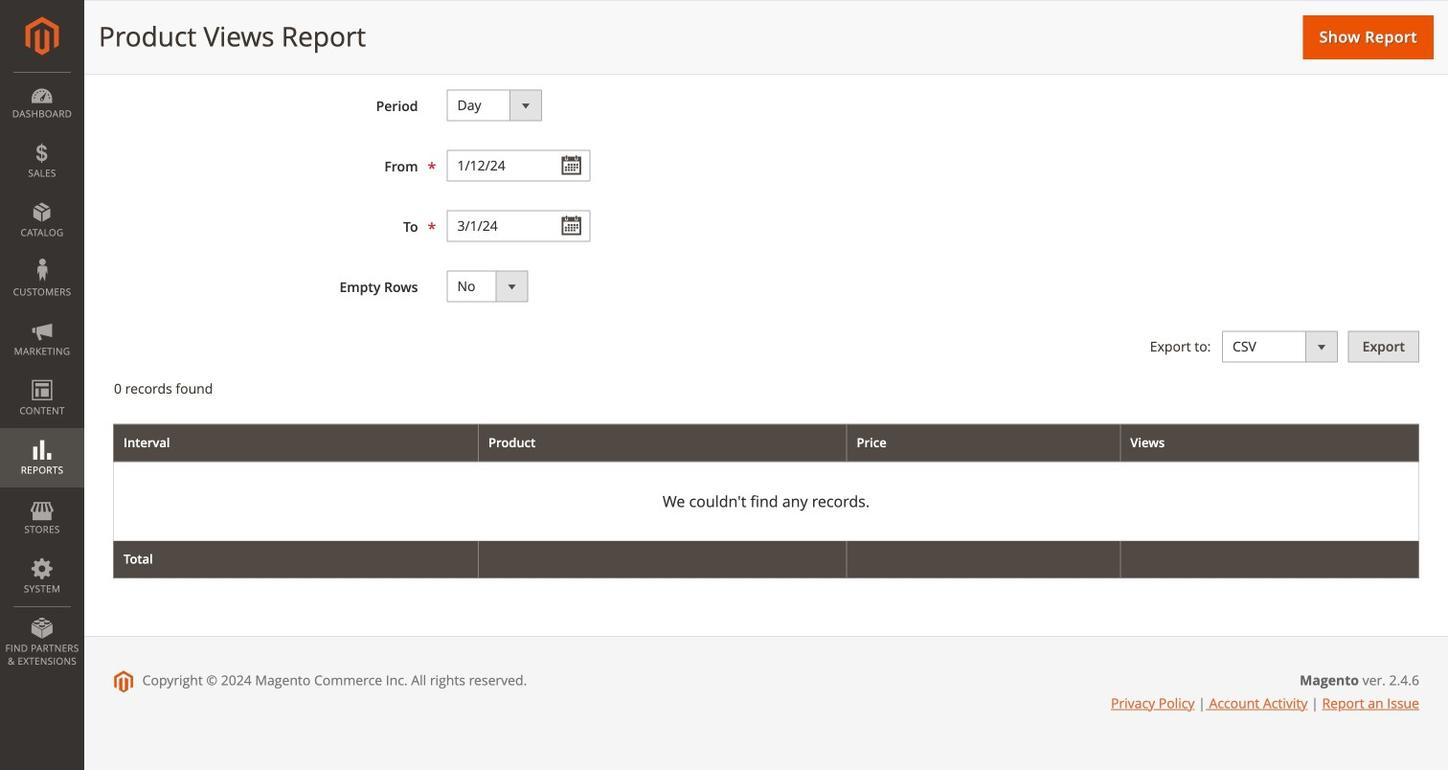 Task type: locate. For each thing, give the bounding box(es) containing it.
menu bar
[[0, 72, 84, 678]]

None text field
[[447, 210, 591, 242]]

None text field
[[447, 150, 591, 182]]

magento admin panel image
[[25, 16, 59, 56]]



